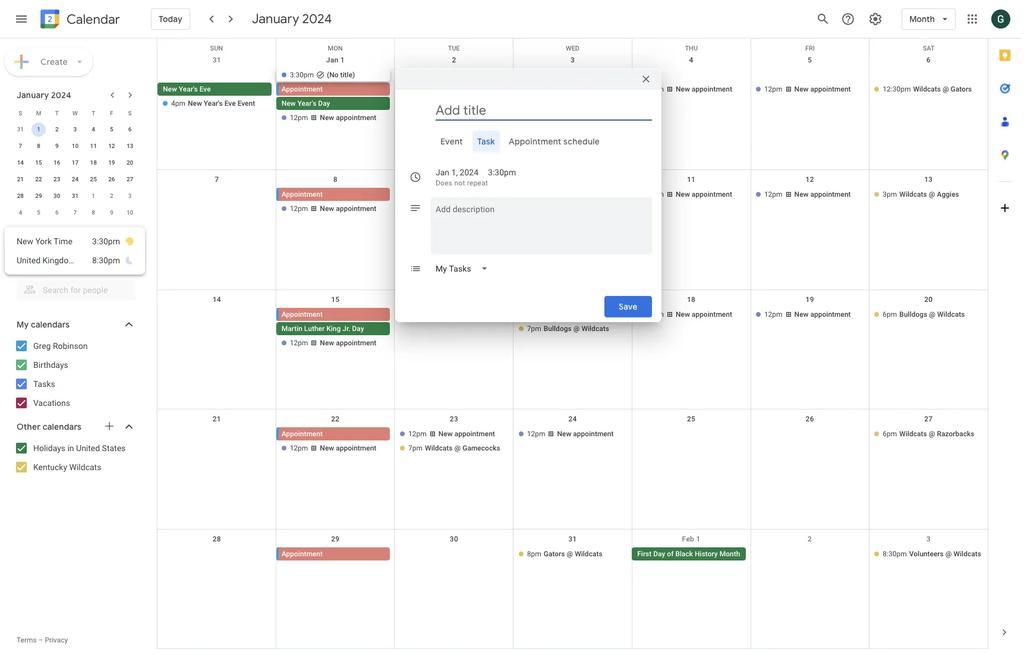Task type: describe. For each thing, give the bounding box(es) containing it.
appointment inside the "appointment new year's day"
[[282, 85, 323, 93]]

3 down the wed
[[571, 56, 575, 64]]

2 t from the left
[[92, 110, 95, 116]]

14 element
[[13, 156, 28, 170]]

terms – privacy
[[17, 636, 68, 645]]

0 horizontal spatial january
[[17, 90, 49, 100]]

sat
[[923, 45, 935, 52]]

holidays in united states
[[33, 444, 126, 453]]

task button
[[473, 131, 500, 152]]

gamecocks
[[463, 444, 500, 453]]

my calendars button
[[2, 315, 147, 334]]

6pm for 6pm wildcats @ razorbacks
[[883, 430, 897, 438]]

8:30pm inside list item
[[92, 256, 120, 265]]

volunteers
[[910, 550, 944, 558]]

10 for the 10 element
[[72, 143, 79, 149]]

1 vertical spatial 5
[[110, 126, 113, 133]]

fri
[[806, 45, 815, 52]]

vacations
[[33, 398, 70, 408]]

8pm
[[527, 550, 542, 558]]

month inside button
[[720, 550, 740, 558]]

aggies
[[937, 191, 960, 199]]

day inside button
[[654, 550, 666, 558]]

31 inside 'element'
[[72, 193, 79, 199]]

5 inside grid
[[808, 56, 812, 64]]

@ for 8:30pm volunteers @ wildcats
[[946, 550, 952, 558]]

4pm
[[171, 99, 186, 108]]

0 vertical spatial january 2024
[[252, 11, 332, 27]]

new year's eve
[[163, 85, 211, 93]]

my calendars list
[[2, 337, 147, 413]]

thu
[[685, 45, 698, 52]]

tasks
[[33, 379, 55, 389]]

5 appointment button from the top
[[279, 547, 390, 560]]

15 element
[[32, 156, 46, 170]]

28 for feb 1
[[213, 535, 221, 543]]

2 vertical spatial 9
[[110, 209, 113, 216]]

february 5 element
[[32, 206, 46, 220]]

york
[[35, 237, 52, 246]]

30 for feb 1
[[450, 535, 458, 543]]

1 vertical spatial 21
[[213, 415, 221, 423]]

Add description text field
[[431, 202, 652, 245]]

@ for 7pm tigers @ wildcats
[[447, 205, 454, 213]]

create button
[[5, 48, 93, 76]]

eve inside button
[[200, 85, 211, 93]]

3:30pm for jan 1, 2024
[[488, 168, 516, 177]]

6pm wildcats @ razorbacks
[[883, 430, 975, 438]]

february 2 element
[[105, 189, 119, 203]]

new year's eve button
[[158, 83, 271, 96]]

february 10 element
[[123, 206, 137, 220]]

tigers
[[425, 205, 445, 213]]

@ for 7pm wildcats @ gamecocks
[[455, 444, 461, 453]]

my calendars
[[17, 319, 70, 330]]

7pm wildcats @ gamecocks
[[409, 444, 500, 453]]

1 vertical spatial 4
[[92, 126, 95, 133]]

7pm bulldogs @ wildcats
[[527, 325, 609, 333]]

1 down 25 element
[[92, 193, 95, 199]]

24 element
[[68, 172, 82, 187]]

tue
[[448, 45, 460, 52]]

7pm for 7pm wildcats @ gamecocks
[[409, 444, 423, 453]]

3 down 27 element in the top of the page
[[128, 193, 132, 199]]

w
[[73, 110, 78, 116]]

history
[[695, 550, 718, 558]]

0 horizontal spatial 4
[[19, 209, 22, 216]]

4pm new year's eve event
[[171, 99, 255, 108]]

first
[[638, 550, 652, 558]]

not
[[455, 179, 465, 187]]

30 for 1
[[54, 193, 60, 199]]

list containing new york time
[[5, 227, 145, 275]]

12 for january 2024
[[108, 143, 115, 149]]

1 appointment button from the top
[[279, 83, 390, 96]]

23 element
[[50, 172, 64, 187]]

repeat
[[467, 179, 488, 187]]

@ for 7pm bulldogs @ wildcats
[[574, 325, 580, 333]]

6 inside 'row'
[[55, 209, 59, 216]]

new inside the "appointment new year's day"
[[282, 99, 296, 108]]

does not repeat
[[436, 179, 488, 187]]

other
[[17, 422, 41, 432]]

1 horizontal spatial gators
[[951, 85, 972, 93]]

30 element
[[50, 189, 64, 203]]

28 element
[[13, 189, 28, 203]]

1 horizontal spatial eve
[[225, 99, 236, 108]]

greg
[[33, 341, 51, 351]]

event inside event button
[[441, 136, 463, 147]]

31 left 1 cell
[[17, 126, 24, 133]]

mon
[[328, 45, 343, 52]]

appointment martin luther king jr. day
[[282, 310, 364, 333]]

1 horizontal spatial january
[[252, 11, 299, 27]]

8:30pm volunteers @ wildcats
[[883, 550, 982, 558]]

1 inside cell
[[37, 126, 40, 133]]

privacy
[[45, 636, 68, 645]]

event inside cell
[[238, 99, 255, 108]]

terms
[[17, 636, 37, 645]]

jr.
[[343, 325, 351, 333]]

1 vertical spatial 15
[[331, 295, 340, 304]]

12:30pm wildcats @ gators
[[883, 85, 972, 93]]

appointment schedule
[[509, 136, 600, 147]]

2 horizontal spatial 4
[[689, 56, 694, 64]]

8pm gators @ wildcats
[[527, 550, 603, 558]]

1 horizontal spatial 6
[[128, 126, 132, 133]]

new year's day button
[[276, 97, 390, 110]]

row containing 4
[[11, 205, 139, 221]]

26 element
[[105, 172, 119, 187]]

event button
[[436, 131, 468, 152]]

9 for january 2024
[[55, 143, 59, 149]]

Search for people text field
[[24, 279, 128, 301]]

kingdom
[[43, 256, 76, 265]]

states
[[102, 444, 126, 453]]

7 for sun
[[215, 176, 219, 184]]

m
[[36, 110, 41, 116]]

29 element
[[32, 189, 46, 203]]

0 vertical spatial 2024
[[302, 11, 332, 27]]

19 element
[[105, 156, 119, 170]]

month button
[[902, 5, 956, 33]]

2 vertical spatial 2024
[[460, 168, 479, 177]]

3pm
[[883, 191, 897, 199]]

8:30pm inside grid
[[883, 550, 907, 558]]

1 vertical spatial 23
[[450, 415, 458, 423]]

1 horizontal spatial 8
[[92, 209, 95, 216]]

privacy link
[[45, 636, 68, 645]]

new york time
[[17, 237, 72, 246]]

task
[[477, 136, 495, 147]]

7pm tigers @ wildcats
[[409, 205, 483, 213]]

1 horizontal spatial tab list
[[989, 39, 1021, 616]]

new appointment button for tigers
[[395, 188, 509, 201]]

1 down mon
[[341, 56, 345, 64]]

1 t from the left
[[55, 110, 59, 116]]

holidays
[[33, 444, 65, 453]]

terms link
[[17, 636, 37, 645]]

february 6 element
[[50, 206, 64, 220]]

luther
[[304, 325, 325, 333]]

13 for january 2024
[[127, 143, 133, 149]]

20 element
[[123, 156, 137, 170]]

schedule
[[564, 136, 600, 147]]

calendar
[[67, 11, 120, 28]]

6pm bulldogs @ wildcats
[[883, 310, 965, 319]]

@ for 6pm wildcats @ razorbacks
[[929, 430, 936, 438]]

list item containing united kingdom time
[[17, 251, 134, 270]]

22 inside grid
[[331, 415, 340, 423]]

first day of black history month
[[638, 550, 740, 558]]

8 for sun
[[333, 176, 338, 184]]

february 4 element
[[13, 206, 28, 220]]

martin
[[282, 325, 303, 333]]

10 for february 10 element on the top of the page
[[127, 209, 133, 216]]

0 horizontal spatial gators
[[544, 550, 565, 558]]

day inside the "appointment new year's day"
[[318, 99, 330, 108]]

row containing sun
[[158, 39, 988, 52]]

main drawer image
[[14, 12, 29, 26]]

18 element
[[86, 156, 101, 170]]

13 element
[[123, 139, 137, 153]]

1 vertical spatial 2024
[[51, 90, 71, 100]]

appointment new year's day
[[282, 85, 330, 108]]

new appointment button for bulldogs
[[514, 308, 628, 321]]

martin luther king jr. day button
[[276, 322, 390, 335]]

kentucky
[[33, 463, 67, 472]]

–
[[38, 636, 43, 645]]

1 vertical spatial 20
[[925, 295, 933, 304]]

25 inside grid
[[687, 415, 696, 423]]

1 horizontal spatial 24
[[569, 415, 577, 423]]

king
[[327, 325, 341, 333]]

greg robinson
[[33, 341, 88, 351]]

26 inside 'element'
[[108, 176, 115, 183]]

black
[[676, 550, 693, 558]]

calendars for my calendars
[[31, 319, 70, 330]]

8 for january 2024
[[37, 143, 40, 149]]

calendars for other calendars
[[43, 422, 82, 432]]

cell containing 3:30pm
[[276, 68, 395, 125]]

17
[[72, 159, 79, 166]]

1,
[[452, 168, 458, 177]]

3pm wildcats @ aggies
[[883, 191, 960, 199]]

jan 1, 2024
[[436, 168, 479, 177]]

f
[[110, 110, 113, 116]]

18 inside "january 2024" grid
[[90, 159, 97, 166]]

january 2024 grid
[[11, 105, 139, 221]]

united inside list item
[[17, 256, 40, 265]]

29 for feb 1
[[331, 535, 340, 543]]

7pm for 7pm tigers @ wildcats
[[409, 205, 423, 213]]

feb 1
[[682, 535, 701, 543]]

appointment inside appointment martin luther king jr. day
[[282, 310, 323, 319]]

(no
[[327, 71, 339, 79]]

26 inside grid
[[806, 415, 814, 423]]



Task type: locate. For each thing, give the bounding box(es) containing it.
11 inside row group
[[90, 143, 97, 149]]

31 up 8pm gators @ wildcats
[[569, 535, 577, 543]]

@ for 8pm gators @ wildcats
[[567, 550, 573, 558]]

3 appointment button from the top
[[279, 308, 390, 321]]

2024 up does not repeat
[[460, 168, 479, 177]]

event down new year's eve button
[[238, 99, 255, 108]]

2 horizontal spatial year's
[[298, 99, 317, 108]]

united inside the other calendars list
[[76, 444, 100, 453]]

1 vertical spatial 14
[[213, 295, 221, 304]]

12
[[108, 143, 115, 149], [806, 176, 814, 184]]

jan for jan 1, 2024
[[436, 168, 450, 177]]

4 up 11 element
[[92, 126, 95, 133]]

31 element
[[68, 189, 82, 203]]

10 down february 3 element
[[127, 209, 133, 216]]

None field
[[431, 258, 498, 279]]

1 horizontal spatial 7
[[73, 209, 77, 216]]

time up kingdom
[[54, 237, 72, 246]]

appointment
[[282, 85, 323, 93], [509, 136, 562, 147], [282, 191, 323, 199], [282, 310, 323, 319], [282, 430, 323, 438], [282, 550, 323, 558]]

february 7 element
[[68, 206, 82, 220]]

new
[[163, 85, 177, 93], [439, 85, 453, 93], [557, 85, 572, 93], [676, 85, 690, 93], [795, 85, 809, 93], [188, 99, 202, 108], [282, 99, 296, 108], [320, 114, 334, 122], [439, 191, 453, 199], [557, 191, 572, 199], [676, 191, 690, 199], [795, 191, 809, 199], [320, 205, 334, 213], [17, 237, 33, 246], [557, 310, 572, 319], [676, 310, 690, 319], [795, 310, 809, 319], [320, 339, 334, 347], [439, 430, 453, 438], [557, 430, 572, 438], [320, 444, 334, 453]]

time for york
[[54, 237, 72, 246]]

birthdays
[[33, 360, 68, 370]]

26
[[108, 176, 115, 183], [806, 415, 814, 423]]

3:30pm up repeat
[[488, 168, 516, 177]]

1 vertical spatial time
[[78, 256, 96, 265]]

1 vertical spatial 22
[[331, 415, 340, 423]]

appointment button for 15
[[279, 308, 390, 321]]

new appointment button down does
[[395, 188, 509, 201]]

15
[[35, 159, 42, 166], [331, 295, 340, 304]]

row group containing 31
[[11, 121, 139, 221]]

25
[[90, 176, 97, 183], [687, 415, 696, 423]]

calendars up greg
[[31, 319, 70, 330]]

1 vertical spatial jan
[[436, 168, 450, 177]]

united down york
[[17, 256, 40, 265]]

31 down sun
[[213, 56, 221, 64]]

list item up united kingdom time 8:30pm
[[17, 232, 134, 251]]

5
[[808, 56, 812, 64], [110, 126, 113, 133], [37, 209, 40, 216]]

13 inside "january 2024" grid
[[127, 143, 133, 149]]

0 vertical spatial 25
[[90, 176, 97, 183]]

0 vertical spatial event
[[238, 99, 255, 108]]

t left "f"
[[92, 110, 95, 116]]

7pm
[[409, 205, 423, 213], [527, 325, 542, 333], [409, 444, 423, 453]]

1 vertical spatial 19
[[806, 295, 814, 304]]

add other calendars image
[[103, 420, 115, 432]]

0 horizontal spatial month
[[720, 550, 740, 558]]

31 down the 24 element
[[72, 193, 79, 199]]

16
[[54, 159, 60, 166]]

bulldogs for 7pm
[[544, 325, 572, 333]]

13 up 20 'element' on the top left of the page
[[127, 143, 133, 149]]

day inside appointment martin luther king jr. day
[[352, 325, 364, 333]]

0 horizontal spatial 20
[[127, 159, 133, 166]]

21 element
[[13, 172, 28, 187]]

wildcats inside the other calendars list
[[69, 463, 101, 472]]

bulldogs
[[900, 310, 928, 319], [544, 325, 572, 333]]

appointment button for 22
[[279, 428, 390, 441]]

1 horizontal spatial 14
[[213, 295, 221, 304]]

time right kingdom
[[78, 256, 96, 265]]

1 vertical spatial eve
[[225, 99, 236, 108]]

0 horizontal spatial tab list
[[405, 131, 652, 152]]

2 vertical spatial 5
[[37, 209, 40, 216]]

2 horizontal spatial 8
[[333, 176, 338, 184]]

5 down fri
[[808, 56, 812, 64]]

new appointment button up 7pm bulldogs @ wildcats
[[514, 308, 628, 321]]

year's for 4pm
[[204, 99, 223, 108]]

11
[[90, 143, 97, 149], [687, 176, 696, 184]]

other calendars list
[[2, 439, 147, 477]]

11 inside grid
[[687, 176, 696, 184]]

1 right feb
[[697, 535, 701, 543]]

0 vertical spatial 30
[[54, 193, 60, 199]]

31
[[213, 56, 221, 64], [17, 126, 24, 133], [72, 193, 79, 199], [569, 535, 577, 543]]

1 horizontal spatial t
[[92, 110, 95, 116]]

calendars inside "dropdown button"
[[31, 319, 70, 330]]

kentucky wildcats
[[33, 463, 101, 472]]

0 vertical spatial 7
[[19, 143, 22, 149]]

@ inside cell
[[455, 444, 461, 453]]

@ for 12:30pm wildcats @ gators
[[943, 85, 949, 93]]

row
[[158, 39, 988, 52], [158, 51, 988, 170], [11, 105, 139, 121], [11, 121, 139, 138], [11, 138, 139, 155], [11, 155, 139, 171], [158, 170, 988, 290], [11, 171, 139, 188], [11, 188, 139, 205], [11, 205, 139, 221], [158, 290, 988, 410], [158, 410, 988, 530], [158, 530, 988, 649]]

27 inside 27 element
[[127, 176, 133, 183]]

february 9 element
[[105, 206, 119, 220]]

grid containing 31
[[157, 39, 988, 649]]

jan 1
[[326, 56, 345, 64]]

january 2024 up mon
[[252, 11, 332, 27]]

12 element
[[105, 139, 119, 153]]

1 vertical spatial day
[[352, 325, 364, 333]]

eve down new year's eve button
[[225, 99, 236, 108]]

15 inside "january 2024" grid
[[35, 159, 42, 166]]

0 vertical spatial 27
[[127, 176, 133, 183]]

22 inside 22 element
[[35, 176, 42, 183]]

feb
[[682, 535, 695, 543]]

appointment button for 8
[[279, 188, 390, 201]]

7 inside 'row'
[[73, 209, 77, 216]]

0 vertical spatial 20
[[127, 159, 133, 166]]

15 up appointment martin luther king jr. day
[[331, 295, 340, 304]]

1 horizontal spatial 4
[[92, 126, 95, 133]]

5 down "f"
[[110, 126, 113, 133]]

2024
[[302, 11, 332, 27], [51, 90, 71, 100], [460, 168, 479, 177]]

sun
[[210, 45, 223, 52]]

1 vertical spatial january
[[17, 90, 49, 100]]

new appointment
[[439, 85, 495, 93], [557, 85, 614, 93], [676, 85, 732, 93], [795, 85, 851, 93], [320, 114, 377, 122], [439, 191, 495, 199], [557, 191, 614, 199], [676, 191, 732, 199], [795, 191, 851, 199], [320, 205, 377, 213], [557, 310, 614, 319], [676, 310, 732, 319], [795, 310, 851, 319], [320, 339, 377, 347], [439, 430, 495, 438], [557, 430, 614, 438], [320, 444, 377, 453]]

17 element
[[68, 156, 82, 170]]

0 horizontal spatial 26
[[108, 176, 115, 183]]

in
[[67, 444, 74, 453]]

2 horizontal spatial 3:30pm
[[488, 168, 516, 177]]

2 list item from the top
[[17, 251, 134, 270]]

first day of black history month button
[[632, 547, 746, 560]]

appointment inside 'tab list'
[[509, 136, 562, 147]]

1 cell
[[30, 121, 48, 138]]

appointment button
[[279, 83, 390, 96], [279, 188, 390, 201], [279, 308, 390, 321], [279, 428, 390, 441], [279, 547, 390, 560]]

23 up 7pm wildcats @ gamecocks
[[450, 415, 458, 423]]

12:30pm
[[883, 85, 911, 93]]

cell containing new year's eve
[[158, 68, 276, 125]]

0 horizontal spatial 5
[[37, 209, 40, 216]]

2 vertical spatial 6
[[55, 209, 59, 216]]

13 inside grid
[[925, 176, 933, 184]]

appointment schedule button
[[504, 131, 605, 152]]

24 inside grid
[[72, 176, 79, 183]]

0 horizontal spatial 18
[[90, 159, 97, 166]]

new inside button
[[163, 85, 177, 93]]

30 inside "january 2024" grid
[[54, 193, 60, 199]]

0 vertical spatial 4
[[689, 56, 694, 64]]

0 horizontal spatial 7
[[19, 143, 22, 149]]

0 vertical spatial calendars
[[31, 319, 70, 330]]

calendar element
[[38, 7, 120, 33]]

11 for january 2024
[[90, 143, 97, 149]]

1 horizontal spatial time
[[78, 256, 96, 265]]

3:30pm down the february 9 element
[[92, 237, 120, 246]]

25 inside "january 2024" grid
[[90, 176, 97, 183]]

united
[[17, 256, 40, 265], [76, 444, 100, 453]]

calendars
[[31, 319, 70, 330], [43, 422, 82, 432]]

0 horizontal spatial 10
[[72, 143, 79, 149]]

27 element
[[123, 172, 137, 187]]

29 inside row group
[[35, 193, 42, 199]]

6pm for 6pm bulldogs @ wildcats
[[883, 310, 897, 319]]

5 down 29 element
[[37, 209, 40, 216]]

0 horizontal spatial time
[[54, 237, 72, 246]]

0 vertical spatial 15
[[35, 159, 42, 166]]

3:30pm inside cell
[[290, 71, 314, 79]]

cell containing 12pm
[[395, 428, 514, 456]]

1 horizontal spatial 23
[[450, 415, 458, 423]]

year's
[[179, 85, 198, 93], [204, 99, 223, 108], [298, 99, 317, 108]]

january
[[252, 11, 299, 27], [17, 90, 49, 100]]

1 horizontal spatial 26
[[806, 415, 814, 423]]

1 vertical spatial 30
[[450, 535, 458, 543]]

1 vertical spatial united
[[76, 444, 100, 453]]

1 horizontal spatial 2024
[[302, 11, 332, 27]]

2
[[452, 56, 456, 64], [55, 126, 59, 133], [110, 193, 113, 199], [808, 535, 812, 543]]

28 inside "january 2024" grid
[[17, 193, 24, 199]]

settings menu image
[[869, 12, 883, 26]]

0 horizontal spatial 25
[[90, 176, 97, 183]]

1 horizontal spatial event
[[441, 136, 463, 147]]

19 inside grid
[[806, 295, 814, 304]]

new inside list item
[[17, 237, 33, 246]]

1 horizontal spatial 18
[[687, 295, 696, 304]]

13 for sun
[[925, 176, 933, 184]]

1 horizontal spatial 30
[[450, 535, 458, 543]]

my
[[17, 319, 29, 330]]

13 up 3pm wildcats @ aggies
[[925, 176, 933, 184]]

january 2024 up m
[[17, 90, 71, 100]]

0 horizontal spatial new appointment button
[[395, 188, 509, 201]]

day right jr.
[[352, 325, 364, 333]]

0 horizontal spatial bulldogs
[[544, 325, 572, 333]]

1 horizontal spatial day
[[352, 325, 364, 333]]

1
[[341, 56, 345, 64], [37, 126, 40, 133], [92, 193, 95, 199], [697, 535, 701, 543]]

22 element
[[32, 172, 46, 187]]

razorbacks
[[937, 430, 975, 438]]

19
[[108, 159, 115, 166], [806, 295, 814, 304]]

jan inside grid
[[326, 56, 339, 64]]

@ for 3pm wildcats @ aggies
[[929, 191, 936, 199]]

today
[[159, 14, 182, 24]]

0 horizontal spatial january 2024
[[17, 90, 71, 100]]

does
[[436, 179, 453, 187]]

day left of
[[654, 550, 666, 558]]

7 for january 2024
[[19, 143, 22, 149]]

7pm inside cell
[[409, 444, 423, 453]]

27 down 20 'element' on the top left of the page
[[127, 176, 133, 183]]

1 horizontal spatial 12
[[806, 176, 814, 184]]

cell
[[158, 68, 276, 125], [276, 68, 395, 125], [158, 188, 276, 217], [276, 188, 395, 217], [395, 188, 514, 217], [158, 308, 276, 351], [276, 308, 395, 351], [514, 308, 632, 351], [158, 428, 276, 456], [276, 428, 395, 456], [395, 428, 514, 456], [632, 428, 751, 456], [751, 428, 870, 456], [158, 547, 276, 562], [395, 547, 514, 562], [751, 547, 870, 562]]

1 vertical spatial 7
[[215, 176, 219, 184]]

1 horizontal spatial 25
[[687, 415, 696, 423]]

month inside dropdown button
[[910, 14, 935, 24]]

8:30pm
[[92, 256, 120, 265], [883, 550, 907, 558]]

s
[[19, 110, 22, 116], [128, 110, 132, 116]]

s right "f"
[[128, 110, 132, 116]]

3 down w
[[73, 126, 77, 133]]

20 down 13 element
[[127, 159, 133, 166]]

create
[[40, 56, 68, 67]]

4 down the "thu" on the top of page
[[689, 56, 694, 64]]

jan down mon
[[326, 56, 339, 64]]

0 horizontal spatial s
[[19, 110, 22, 116]]

0 horizontal spatial 30
[[54, 193, 60, 199]]

0 horizontal spatial year's
[[179, 85, 198, 93]]

february 1 element
[[86, 189, 101, 203]]

eve up 4pm new year's eve event
[[200, 85, 211, 93]]

14 inside "january 2024" grid
[[17, 159, 24, 166]]

27 inside grid
[[925, 415, 933, 423]]

other calendars button
[[2, 417, 147, 436]]

24
[[72, 176, 79, 183], [569, 415, 577, 423]]

1 vertical spatial event
[[441, 136, 463, 147]]

event up 1,
[[441, 136, 463, 147]]

15 up 22 element at the top left of page
[[35, 159, 42, 166]]

20 up 6pm bulldogs @ wildcats
[[925, 295, 933, 304]]

11 element
[[86, 139, 101, 153]]

list item containing new york time
[[17, 232, 134, 251]]

12 for sun
[[806, 176, 814, 184]]

year's inside the "appointment new year's day"
[[298, 99, 317, 108]]

30
[[54, 193, 60, 199], [450, 535, 458, 543]]

1 s from the left
[[19, 110, 22, 116]]

2 vertical spatial 8
[[92, 209, 95, 216]]

day
[[318, 99, 330, 108], [352, 325, 364, 333], [654, 550, 666, 558]]

3:30pm up the "appointment new year's day"
[[290, 71, 314, 79]]

gators
[[951, 85, 972, 93], [544, 550, 565, 558]]

row containing s
[[11, 105, 139, 121]]

6 down the sat
[[927, 56, 931, 64]]

2 horizontal spatial 5
[[808, 56, 812, 64]]

3:30pm inside list item
[[92, 237, 120, 246]]

1 horizontal spatial 8:30pm
[[883, 550, 907, 558]]

december 31 element
[[13, 122, 28, 137]]

29 inside grid
[[331, 535, 340, 543]]

2 appointment button from the top
[[279, 188, 390, 201]]

february 8 element
[[86, 206, 101, 220]]

list
[[5, 227, 145, 275]]

0 vertical spatial 18
[[90, 159, 97, 166]]

Add title text field
[[436, 102, 652, 120]]

12 inside grid
[[806, 176, 814, 184]]

6 down 30 element
[[55, 209, 59, 216]]

0 vertical spatial bulldogs
[[900, 310, 928, 319]]

2024 up mon
[[302, 11, 332, 27]]

@ for 6pm bulldogs @ wildcats
[[930, 310, 936, 319]]

18 inside grid
[[687, 295, 696, 304]]

united kingdom time 8:30pm
[[17, 256, 120, 265]]

7 inside grid
[[215, 176, 219, 184]]

4 down 28 element
[[19, 209, 22, 216]]

20 inside 'element'
[[127, 159, 133, 166]]

1 horizontal spatial 15
[[331, 295, 340, 304]]

23 inside 23 element
[[54, 176, 60, 183]]

0 vertical spatial 24
[[72, 176, 79, 183]]

11 for sun
[[687, 176, 696, 184]]

10 inside 'row'
[[127, 209, 133, 216]]

23
[[54, 176, 60, 183], [450, 415, 458, 423]]

0 vertical spatial 14
[[17, 159, 24, 166]]

0 vertical spatial 26
[[108, 176, 115, 183]]

0 horizontal spatial 22
[[35, 176, 42, 183]]

1 vertical spatial 9
[[452, 176, 456, 184]]

27 up the 6pm wildcats @ razorbacks
[[925, 415, 933, 423]]

5 inside 'row'
[[37, 209, 40, 216]]

list item up search for people text box
[[17, 251, 134, 270]]

0 horizontal spatial 19
[[108, 159, 115, 166]]

jan for jan 1
[[326, 56, 339, 64]]

8:30pm left 'volunteers'
[[883, 550, 907, 558]]

6 up 13 element
[[128, 126, 132, 133]]

28 for 1
[[17, 193, 24, 199]]

29 for 1
[[35, 193, 42, 199]]

6 inside grid
[[927, 56, 931, 64]]

27
[[127, 176, 133, 183], [925, 415, 933, 423]]

of
[[667, 550, 674, 558]]

eve
[[200, 85, 211, 93], [225, 99, 236, 108]]

1 horizontal spatial 5
[[110, 126, 113, 133]]

1 vertical spatial 6
[[128, 126, 132, 133]]

s up december 31 element
[[19, 110, 22, 116]]

grid
[[157, 39, 988, 649]]

jan up does
[[436, 168, 450, 177]]

1 vertical spatial 29
[[331, 535, 340, 543]]

1 horizontal spatial 3:30pm
[[290, 71, 314, 79]]

wildcats
[[914, 85, 941, 93], [900, 191, 927, 199], [455, 205, 483, 213], [938, 310, 965, 319], [582, 325, 609, 333], [900, 430, 927, 438], [425, 444, 453, 453], [69, 463, 101, 472], [575, 550, 603, 558], [954, 550, 982, 558]]

1 horizontal spatial 29
[[331, 535, 340, 543]]

None search field
[[0, 275, 147, 301]]

16 element
[[50, 156, 64, 170]]

0 horizontal spatial 8:30pm
[[92, 256, 120, 265]]

row group
[[11, 121, 139, 221]]

3 up 'volunteers'
[[927, 535, 931, 543]]

1 horizontal spatial united
[[76, 444, 100, 453]]

25 element
[[86, 172, 101, 187]]

t left w
[[55, 110, 59, 116]]

0 horizontal spatial 2024
[[51, 90, 71, 100]]

1 horizontal spatial 9
[[110, 209, 113, 216]]

month up the sat
[[910, 14, 935, 24]]

0 horizontal spatial 8
[[37, 143, 40, 149]]

today button
[[151, 5, 190, 33]]

1 vertical spatial 27
[[925, 415, 933, 423]]

4
[[689, 56, 694, 64], [92, 126, 95, 133], [19, 209, 22, 216]]

calendars inside dropdown button
[[43, 422, 82, 432]]

time for kingdom
[[78, 256, 96, 265]]

9 for sun
[[452, 176, 456, 184]]

robinson
[[53, 341, 88, 351]]

23 down 16 element
[[54, 176, 60, 183]]

4 appointment button from the top
[[279, 428, 390, 441]]

tab list containing event
[[405, 131, 652, 152]]

1 vertical spatial 12
[[806, 176, 814, 184]]

0 horizontal spatial 12
[[108, 143, 115, 149]]

1 vertical spatial january 2024
[[17, 90, 71, 100]]

2 horizontal spatial 9
[[452, 176, 456, 184]]

united right in
[[76, 444, 100, 453]]

1 vertical spatial 24
[[569, 415, 577, 423]]

wed
[[566, 45, 580, 52]]

8:30pm up search for people text box
[[92, 256, 120, 265]]

21 inside "january 2024" grid
[[17, 176, 24, 183]]

1 vertical spatial 7pm
[[527, 325, 542, 333]]

10 element
[[68, 139, 82, 153]]

0 horizontal spatial 23
[[54, 176, 60, 183]]

19 inside 19 element
[[108, 159, 115, 166]]

1 horizontal spatial year's
[[204, 99, 223, 108]]

14
[[17, 159, 24, 166], [213, 295, 221, 304]]

tab list
[[989, 39, 1021, 616], [405, 131, 652, 152]]

2 s from the left
[[128, 110, 132, 116]]

10 up 17
[[72, 143, 79, 149]]

title)
[[340, 71, 355, 79]]

1 horizontal spatial 28
[[213, 535, 221, 543]]

calendar heading
[[64, 11, 120, 28]]

12 inside "january 2024" grid
[[108, 143, 115, 149]]

(no title)
[[327, 71, 355, 79]]

bulldogs for 6pm
[[900, 310, 928, 319]]

1 list item from the top
[[17, 232, 134, 251]]

other calendars
[[17, 422, 82, 432]]

1 vertical spatial 3:30pm
[[488, 168, 516, 177]]

2 vertical spatial 4
[[19, 209, 22, 216]]

year's inside button
[[179, 85, 198, 93]]

list item
[[17, 232, 134, 251], [17, 251, 134, 270]]

8
[[37, 143, 40, 149], [333, 176, 338, 184], [92, 209, 95, 216]]

february 3 element
[[123, 189, 137, 203]]

year's for appointment
[[298, 99, 317, 108]]

day down "(no"
[[318, 99, 330, 108]]

29
[[35, 193, 42, 199], [331, 535, 340, 543]]

1 6pm from the top
[[883, 310, 897, 319]]

month right history
[[720, 550, 740, 558]]

1 vertical spatial 8:30pm
[[883, 550, 907, 558]]

2 6pm from the top
[[883, 430, 897, 438]]

1 vertical spatial new appointment button
[[514, 308, 628, 321]]

3:30pm for new york time
[[92, 237, 120, 246]]

0 horizontal spatial day
[[318, 99, 330, 108]]

0 vertical spatial 8:30pm
[[92, 256, 120, 265]]

calendars up in
[[43, 422, 82, 432]]

2024 down create
[[51, 90, 71, 100]]

1 down m
[[37, 126, 40, 133]]

7pm for 7pm bulldogs @ wildcats
[[527, 325, 542, 333]]

2 horizontal spatial 7
[[215, 176, 219, 184]]



Task type: vqa. For each thing, say whether or not it's contained in the screenshot.


